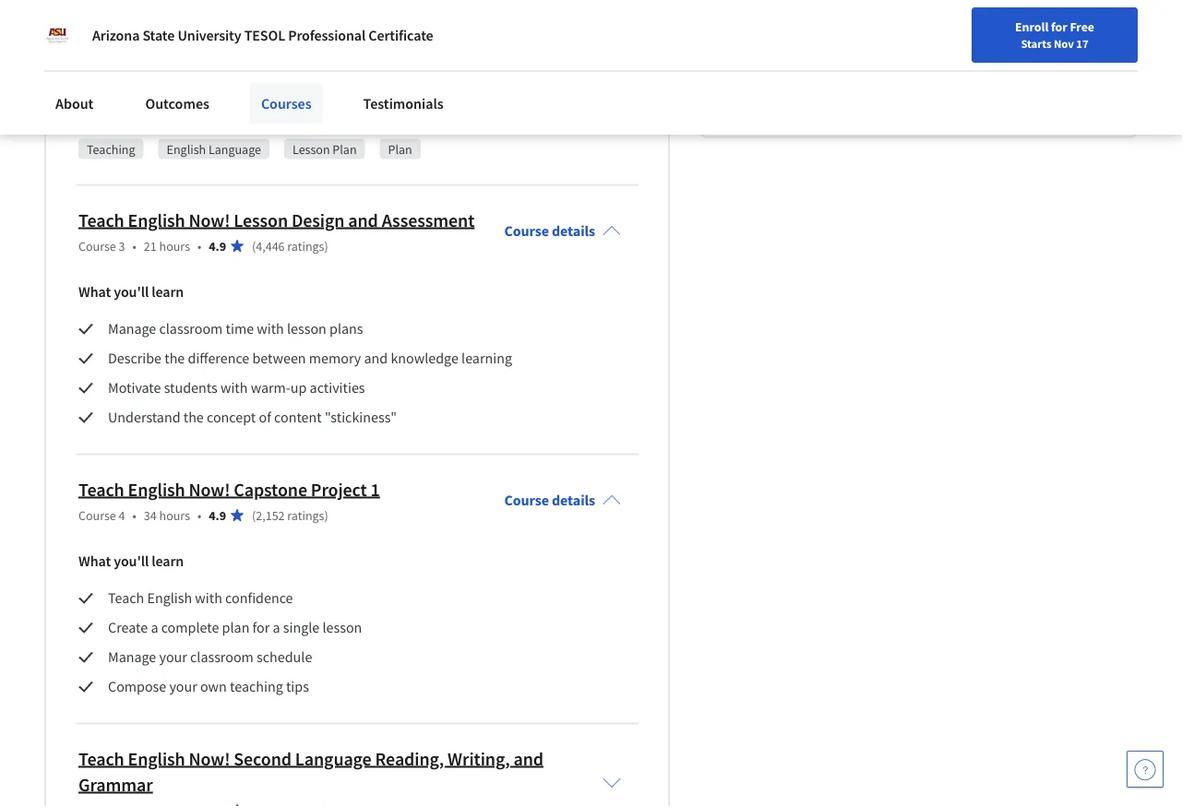 Task type: describe. For each thing, give the bounding box(es) containing it.
courses
[[261, 94, 312, 113]]

1
[[371, 479, 380, 502]]

acquisition
[[387, 53, 455, 71]]

"stickiness"
[[325, 409, 397, 427]]

arizona state university image
[[44, 22, 70, 48]]

understand the concept of content "stickiness"
[[108, 409, 397, 427]]

up
[[291, 379, 307, 398]]

the for describe
[[164, 350, 185, 368]]

activities
[[310, 379, 365, 398]]

1 a from the left
[[151, 619, 158, 638]]

second
[[280, 53, 324, 71]]

what for teach english now! lesson design and assessment
[[78, 283, 111, 302]]

explain
[[108, 23, 153, 42]]

details for teach english now! capstone project 1
[[552, 492, 595, 510]]

about
[[55, 94, 94, 113]]

gain
[[153, 104, 179, 123]]

tips
[[286, 678, 309, 697]]

0 vertical spatial lesson
[[287, 320, 327, 339]]

( 4,446 ratings )
[[252, 238, 328, 255]]

lingual
[[352, 23, 395, 42]]

starts
[[1021, 36, 1052, 51]]

own
[[200, 678, 227, 697]]

with for confidence
[[195, 590, 222, 608]]

arizona state university tesol professional certificate
[[92, 26, 433, 44]]

teach for teach english now! lesson design and assessment
[[78, 209, 124, 232]]

second
[[234, 748, 292, 771]]

course details button for teach english now! capstone project 1
[[490, 466, 636, 536]]

course details for teach english now! lesson design and assessment
[[504, 222, 595, 241]]

knowledge
[[391, 350, 459, 368]]

what you'll learn for teach english now! capstone project 1
[[78, 553, 184, 571]]

arizona state university link
[[792, 59, 941, 81]]

arizona for arizona state university
[[792, 61, 839, 79]]

between
[[252, 350, 306, 368]]

concept
[[207, 409, 256, 427]]

2 a from the left
[[273, 619, 280, 638]]

describe
[[108, 350, 162, 368]]

describe the difference between memory and knowledge learning
[[108, 350, 512, 368]]

english for confidence
[[147, 590, 192, 608]]

translation
[[216, 23, 283, 42]]

4,446
[[256, 238, 285, 255]]

17
[[1076, 36, 1089, 51]]

you'll for teach english now! lesson design and assessment
[[114, 283, 149, 302]]

students
[[164, 379, 218, 398]]

tesol
[[244, 26, 285, 44]]

testimonials link
[[352, 83, 455, 124]]

arizona state university
[[792, 61, 941, 79]]

warm-
[[251, 379, 291, 398]]

reading,
[[375, 748, 444, 771]]

of
[[259, 409, 271, 427]]

3
[[119, 238, 125, 255]]

motivate
[[108, 379, 161, 398]]

• right 4
[[133, 508, 136, 524]]

audio-
[[312, 23, 352, 42]]

2 plan from the left
[[388, 141, 412, 158]]

complete
[[161, 619, 219, 638]]

design
[[292, 209, 345, 232]]

for inside enroll for free starts nov 17
[[1051, 18, 1068, 35]]

nov
[[1054, 36, 1074, 51]]

about link
[[44, 83, 105, 124]]

manage your classroom schedule
[[108, 649, 312, 667]]

teach english now! lesson design and assessment link
[[78, 209, 475, 232]]

state for arizona state university tesol professional certificate
[[143, 26, 175, 44]]

writing,
[[448, 748, 510, 771]]

grammar
[[156, 23, 213, 42]]

what for teach english now! capstone project 1
[[78, 553, 111, 571]]

certificate
[[368, 26, 433, 44]]

teaching
[[87, 141, 135, 158]]

basic
[[183, 53, 215, 71]]

project
[[311, 479, 367, 502]]

• down teach english now! capstone project 1
[[198, 508, 201, 524]]

1 horizontal spatial teaching
[[398, 23, 451, 42]]

4.9 for lesson
[[209, 238, 226, 255]]

) for design
[[324, 238, 328, 255]]

coursera image
[[15, 15, 132, 45]]

teach english now! second language reading, writing, and grammar
[[78, 748, 544, 797]]

teach english now! capstone project 1
[[78, 479, 380, 502]]

now! for capstone
[[189, 479, 230, 502]]

course details button for teach english now! lesson design and assessment
[[490, 197, 636, 267]]

manage classroom time with lesson plans
[[108, 320, 363, 339]]

course 3 • 21 hours •
[[78, 238, 201, 255]]

teach for teach english now! second language reading, writing, and grammar
[[78, 748, 124, 771]]

schedule
[[257, 649, 312, 667]]

21
[[144, 238, 157, 255]]

you'll for teach english now! capstone project 1
[[114, 553, 149, 571]]

state for arizona state university
[[842, 61, 874, 79]]

lesson plan
[[293, 141, 357, 158]]

0 vertical spatial with
[[257, 320, 284, 339]]

time
[[226, 320, 254, 339]]

0 vertical spatial you'll
[[115, 104, 150, 123]]

now! for lesson
[[189, 209, 230, 232]]

testimonials
[[363, 94, 444, 113]]

single
[[283, 619, 320, 638]]

english language
[[167, 141, 261, 158]]

0 horizontal spatial language
[[209, 141, 261, 158]]

show notifications image
[[1001, 23, 1023, 45]]

manage for manage classroom time with lesson plans
[[108, 320, 156, 339]]

create
[[108, 619, 148, 638]]

teach for teach english now! capstone project 1
[[78, 479, 124, 502]]

( 2,152 ratings )
[[252, 508, 328, 524]]

learning
[[462, 350, 512, 368]]

approaches
[[454, 23, 526, 42]]

learn for capstone
[[152, 553, 184, 571]]

professional
[[288, 26, 366, 44]]

with for warm-
[[220, 379, 248, 398]]

1 vertical spatial classroom
[[190, 649, 254, 667]]



Task type: locate. For each thing, give the bounding box(es) containing it.
skills
[[78, 104, 112, 123]]

language
[[209, 141, 261, 158], [295, 748, 372, 771]]

1 course details button from the top
[[490, 197, 636, 267]]

1 plan from the left
[[333, 141, 357, 158]]

0 vertical spatial now!
[[189, 209, 230, 232]]

34
[[144, 508, 157, 524]]

teach english now! lesson design and assessment
[[78, 209, 475, 232]]

2 ) from the top
[[324, 508, 328, 524]]

1 vertical spatial state
[[842, 61, 874, 79]]

teach english now! capstone project 1 link
[[78, 479, 380, 502]]

studies
[[218, 53, 263, 71]]

courses link
[[250, 83, 323, 124]]

1 vertical spatial course details button
[[490, 466, 636, 536]]

understand
[[108, 53, 180, 71], [108, 409, 180, 427]]

plan
[[333, 141, 357, 158], [388, 141, 412, 158]]

1 ( from the top
[[252, 238, 256, 255]]

4.9 down teach english now! capstone project 1
[[209, 508, 226, 524]]

teach english now! second language reading, writing, and grammar link
[[78, 748, 544, 797]]

teaching up acquisition
[[398, 23, 451, 42]]

1 vertical spatial learn
[[152, 553, 184, 571]]

0 vertical spatial understand
[[108, 53, 180, 71]]

0 vertical spatial what you'll learn
[[78, 283, 184, 302]]

1 horizontal spatial language
[[295, 748, 372, 771]]

1 ratings from the top
[[287, 238, 324, 255]]

hours right 21
[[159, 238, 190, 255]]

0 vertical spatial course details button
[[490, 197, 636, 267]]

skills you'll gain
[[78, 104, 179, 123]]

1 vertical spatial ratings
[[287, 508, 324, 524]]

plan
[[222, 619, 250, 638]]

plan down "testimonials"
[[388, 141, 412, 158]]

1 vertical spatial with
[[220, 379, 248, 398]]

0 horizontal spatial state
[[143, 26, 175, 44]]

ratings down design
[[287, 238, 324, 255]]

what
[[78, 283, 111, 302], [78, 553, 111, 571]]

learn for lesson
[[152, 283, 184, 302]]

hours for lesson
[[159, 238, 190, 255]]

2,152
[[256, 508, 285, 524]]

with right the time
[[257, 320, 284, 339]]

4.9 for capstone
[[209, 508, 226, 524]]

hours
[[159, 238, 190, 255], [159, 508, 190, 524]]

understand basic studies in second language acquisition
[[108, 53, 455, 71]]

help center image
[[1134, 759, 1156, 781]]

0 vertical spatial arizona
[[92, 26, 140, 44]]

1 vertical spatial now!
[[189, 479, 230, 502]]

your for classroom
[[159, 649, 187, 667]]

arizona
[[92, 26, 140, 44], [792, 61, 839, 79]]

understand for understand basic studies in second language acquisition
[[108, 53, 180, 71]]

university
[[178, 26, 241, 44], [877, 61, 941, 79]]

your down complete
[[159, 649, 187, 667]]

you'll down course 3 • 21 hours •
[[114, 283, 149, 302]]

now! left second
[[189, 748, 230, 771]]

language down courses link
[[209, 141, 261, 158]]

motivate students with warm-up activities
[[108, 379, 365, 398]]

4
[[119, 508, 125, 524]]

) down project
[[324, 508, 328, 524]]

•
[[133, 238, 136, 255], [198, 238, 201, 255], [133, 508, 136, 524], [198, 508, 201, 524]]

1 vertical spatial your
[[169, 678, 197, 697]]

1 now! from the top
[[189, 209, 230, 232]]

0 vertical spatial (
[[252, 238, 256, 255]]

english for capstone
[[128, 479, 185, 502]]

for right plan
[[252, 619, 270, 638]]

english inside teach english now! second language reading, writing, and grammar
[[128, 748, 185, 771]]

confidence
[[225, 590, 293, 608]]

the for understand
[[183, 409, 204, 427]]

the up students
[[164, 350, 185, 368]]

2 vertical spatial you'll
[[114, 553, 149, 571]]

0 vertical spatial classroom
[[159, 320, 223, 339]]

0 vertical spatial the
[[164, 350, 185, 368]]

0 horizontal spatial plan
[[333, 141, 357, 158]]

0 vertical spatial for
[[1051, 18, 1068, 35]]

english
[[167, 141, 206, 158], [128, 209, 185, 232], [128, 479, 185, 502], [147, 590, 192, 608], [128, 748, 185, 771]]

what you'll learn down course 4 • 34 hours • at the bottom left of page
[[78, 553, 184, 571]]

0 vertical spatial what
[[78, 283, 111, 302]]

details
[[552, 222, 595, 241], [552, 492, 595, 510]]

0 vertical spatial details
[[552, 222, 595, 241]]

for up 'nov'
[[1051, 18, 1068, 35]]

0 horizontal spatial a
[[151, 619, 158, 638]]

2 details from the top
[[552, 492, 595, 510]]

2 vertical spatial with
[[195, 590, 222, 608]]

2 what you'll learn from the top
[[78, 553, 184, 571]]

teaching
[[398, 23, 451, 42], [230, 678, 283, 697]]

ratings right 2,152
[[287, 508, 324, 524]]

course details
[[504, 222, 595, 241], [504, 492, 595, 510]]

1 what from the top
[[78, 283, 111, 302]]

1 4.9 from the top
[[209, 238, 226, 255]]

) down design
[[324, 238, 328, 255]]

english for lesson
[[128, 209, 185, 232]]

with up complete
[[195, 590, 222, 608]]

your left own
[[169, 678, 197, 697]]

manage
[[108, 320, 156, 339], [108, 649, 156, 667]]

now! left capstone
[[189, 479, 230, 502]]

manage down create
[[108, 649, 156, 667]]

learn down 34 at left
[[152, 553, 184, 571]]

a left single
[[273, 619, 280, 638]]

free
[[1070, 18, 1095, 35]]

teaching down 'schedule'
[[230, 678, 283, 697]]

• right 21
[[198, 238, 201, 255]]

plans
[[330, 320, 363, 339]]

0 horizontal spatial university
[[178, 26, 241, 44]]

now! for second
[[189, 748, 230, 771]]

0 vertical spatial ratings
[[287, 238, 324, 255]]

state
[[143, 26, 175, 44], [842, 61, 874, 79]]

2 4.9 from the top
[[209, 508, 226, 524]]

ratings for project
[[287, 508, 324, 524]]

outcomes
[[145, 94, 209, 113]]

a
[[151, 619, 158, 638], [273, 619, 280, 638]]

learn down 21
[[152, 283, 184, 302]]

explain grammar translation and audio-lingual teaching approaches
[[108, 23, 526, 42]]

1 horizontal spatial arizona
[[792, 61, 839, 79]]

plan down testimonials link
[[333, 141, 357, 158]]

0 vertical spatial university
[[178, 26, 241, 44]]

2 manage from the top
[[108, 649, 156, 667]]

assessment
[[382, 209, 475, 232]]

the
[[164, 350, 185, 368], [183, 409, 204, 427]]

2 ratings from the top
[[287, 508, 324, 524]]

your
[[159, 649, 187, 667], [169, 678, 197, 697]]

outcomes link
[[134, 83, 220, 124]]

)
[[324, 238, 328, 255], [324, 508, 328, 524]]

1 vertical spatial teaching
[[230, 678, 283, 697]]

english up 21
[[128, 209, 185, 232]]

1 manage from the top
[[108, 320, 156, 339]]

teach up 3
[[78, 209, 124, 232]]

teach inside teach english now! second language reading, writing, and grammar
[[78, 748, 124, 771]]

course
[[504, 222, 549, 241], [78, 238, 116, 255], [504, 492, 549, 510], [78, 508, 116, 524]]

details for teach english now! lesson design and assessment
[[552, 222, 595, 241]]

0 horizontal spatial for
[[252, 619, 270, 638]]

2 understand from the top
[[108, 409, 180, 427]]

1 vertical spatial details
[[552, 492, 595, 510]]

and right design
[[348, 209, 378, 232]]

2 ( from the top
[[252, 508, 256, 524]]

0 horizontal spatial lesson
[[234, 209, 288, 232]]

compose your own teaching tips
[[108, 678, 309, 697]]

in
[[266, 53, 277, 71]]

with up concept
[[220, 379, 248, 398]]

you'll left gain
[[115, 104, 150, 123]]

1 vertical spatial hours
[[159, 508, 190, 524]]

your for own
[[169, 678, 197, 697]]

0 horizontal spatial teaching
[[230, 678, 283, 697]]

1 vertical spatial lesson
[[234, 209, 288, 232]]

1 horizontal spatial a
[[273, 619, 280, 638]]

and right memory
[[364, 350, 388, 368]]

1 horizontal spatial plan
[[388, 141, 412, 158]]

1 learn from the top
[[152, 283, 184, 302]]

1 details from the top
[[552, 222, 595, 241]]

teach for teach english with confidence
[[108, 590, 144, 608]]

content
[[274, 409, 322, 427]]

0 vertical spatial language
[[209, 141, 261, 158]]

4.9
[[209, 238, 226, 255], [209, 508, 226, 524]]

understand down explain
[[108, 53, 180, 71]]

( down teach english now! lesson design and assessment
[[252, 238, 256, 255]]

) for project
[[324, 508, 328, 524]]

what you'll learn down course 3 • 21 hours •
[[78, 283, 184, 302]]

english down gain
[[167, 141, 206, 158]]

1 vertical spatial the
[[183, 409, 204, 427]]

a right create
[[151, 619, 158, 638]]

lesson right single
[[323, 619, 362, 638]]

course details for teach english now! capstone project 1
[[504, 492, 595, 510]]

classroom
[[159, 320, 223, 339], [190, 649, 254, 667]]

english up the grammar
[[128, 748, 185, 771]]

3 now! from the top
[[189, 748, 230, 771]]

0 vertical spatial your
[[159, 649, 187, 667]]

1 vertical spatial university
[[877, 61, 941, 79]]

0 vertical spatial teaching
[[398, 23, 451, 42]]

manage up describe
[[108, 320, 156, 339]]

compose
[[108, 678, 166, 697]]

what you'll learn for teach english now! lesson design and assessment
[[78, 283, 184, 302]]

language inside teach english now! second language reading, writing, and grammar
[[295, 748, 372, 771]]

2 now! from the top
[[189, 479, 230, 502]]

1 vertical spatial course details
[[504, 492, 595, 510]]

1 vertical spatial 4.9
[[209, 508, 226, 524]]

teach up the grammar
[[78, 748, 124, 771]]

grammar
[[78, 774, 153, 797]]

1 vertical spatial what
[[78, 553, 111, 571]]

( for capstone
[[252, 508, 256, 524]]

and up second
[[286, 23, 309, 42]]

manage for manage your classroom schedule
[[108, 649, 156, 667]]

0 vertical spatial 4.9
[[209, 238, 226, 255]]

teach up create
[[108, 590, 144, 608]]

language right second
[[295, 748, 372, 771]]

( for lesson
[[252, 238, 256, 255]]

lesson up describe the difference between memory and knowledge learning
[[287, 320, 327, 339]]

• right 3
[[133, 238, 136, 255]]

1 vertical spatial language
[[295, 748, 372, 771]]

4.9 left 4,446
[[209, 238, 226, 255]]

the down students
[[183, 409, 204, 427]]

difference
[[188, 350, 249, 368]]

1 hours from the top
[[159, 238, 190, 255]]

hours right 34 at left
[[159, 508, 190, 524]]

1 course details from the top
[[504, 222, 595, 241]]

what down course 3 • 21 hours •
[[78, 283, 111, 302]]

1 ) from the top
[[324, 238, 328, 255]]

university for arizona state university
[[877, 61, 941, 79]]

now!
[[189, 209, 230, 232], [189, 479, 230, 502], [189, 748, 230, 771]]

1 vertical spatial what you'll learn
[[78, 553, 184, 571]]

0 vertical spatial learn
[[152, 283, 184, 302]]

2 vertical spatial now!
[[189, 748, 230, 771]]

lesson
[[293, 141, 330, 158], [234, 209, 288, 232]]

0 vertical spatial manage
[[108, 320, 156, 339]]

1 vertical spatial you'll
[[114, 283, 149, 302]]

1 vertical spatial )
[[324, 508, 328, 524]]

course details button
[[490, 197, 636, 267], [490, 466, 636, 536]]

2 what from the top
[[78, 553, 111, 571]]

what down course 4 • 34 hours • at the bottom left of page
[[78, 553, 111, 571]]

and
[[286, 23, 309, 42], [348, 209, 378, 232], [364, 350, 388, 368], [514, 748, 544, 771]]

you'll down course 4 • 34 hours • at the bottom left of page
[[114, 553, 149, 571]]

language
[[327, 53, 384, 71]]

arizona for arizona state university tesol professional certificate
[[92, 26, 140, 44]]

2 hours from the top
[[159, 508, 190, 524]]

(
[[252, 238, 256, 255], [252, 508, 256, 524]]

0 vertical spatial hours
[[159, 238, 190, 255]]

understand for understand the concept of content "stickiness"
[[108, 409, 180, 427]]

english up complete
[[147, 590, 192, 608]]

classroom up difference
[[159, 320, 223, 339]]

0 vertical spatial course details
[[504, 222, 595, 241]]

teach up 4
[[78, 479, 124, 502]]

now! down the english language
[[189, 209, 230, 232]]

menu item
[[862, 18, 981, 78]]

( down capstone
[[252, 508, 256, 524]]

1 vertical spatial understand
[[108, 409, 180, 427]]

classroom up own
[[190, 649, 254, 667]]

and right writing,
[[514, 748, 544, 771]]

1 horizontal spatial for
[[1051, 18, 1068, 35]]

1 vertical spatial (
[[252, 508, 256, 524]]

1 understand from the top
[[108, 53, 180, 71]]

capstone
[[234, 479, 307, 502]]

ratings for design
[[287, 238, 324, 255]]

1 vertical spatial lesson
[[323, 619, 362, 638]]

1 horizontal spatial university
[[877, 61, 941, 79]]

0 horizontal spatial arizona
[[92, 26, 140, 44]]

0 vertical spatial lesson
[[293, 141, 330, 158]]

enroll
[[1015, 18, 1049, 35]]

0 vertical spatial )
[[324, 238, 328, 255]]

lesson down the courses
[[293, 141, 330, 158]]

english for second
[[128, 748, 185, 771]]

lesson up 4,446
[[234, 209, 288, 232]]

create a complete plan for a single lesson
[[108, 619, 362, 638]]

2 learn from the top
[[152, 553, 184, 571]]

1 vertical spatial manage
[[108, 649, 156, 667]]

and inside teach english now! second language reading, writing, and grammar
[[514, 748, 544, 771]]

2 course details button from the top
[[490, 466, 636, 536]]

teach english with confidence
[[108, 590, 293, 608]]

now! inside teach english now! second language reading, writing, and grammar
[[189, 748, 230, 771]]

english up 34 at left
[[128, 479, 185, 502]]

enroll for free starts nov 17
[[1015, 18, 1095, 51]]

memory
[[309, 350, 361, 368]]

understand down motivate
[[108, 409, 180, 427]]

university for arizona state university tesol professional certificate
[[178, 26, 241, 44]]

2 course details from the top
[[504, 492, 595, 510]]

course 4 • 34 hours •
[[78, 508, 201, 524]]

1 vertical spatial arizona
[[792, 61, 839, 79]]

1 vertical spatial for
[[252, 619, 270, 638]]

1 what you'll learn from the top
[[78, 283, 184, 302]]

0 vertical spatial state
[[143, 26, 175, 44]]

hours for capstone
[[159, 508, 190, 524]]

1 horizontal spatial lesson
[[293, 141, 330, 158]]

None search field
[[248, 12, 433, 48]]

1 horizontal spatial state
[[842, 61, 874, 79]]



Task type: vqa. For each thing, say whether or not it's contained in the screenshot.
second hours from the bottom of the page
yes



